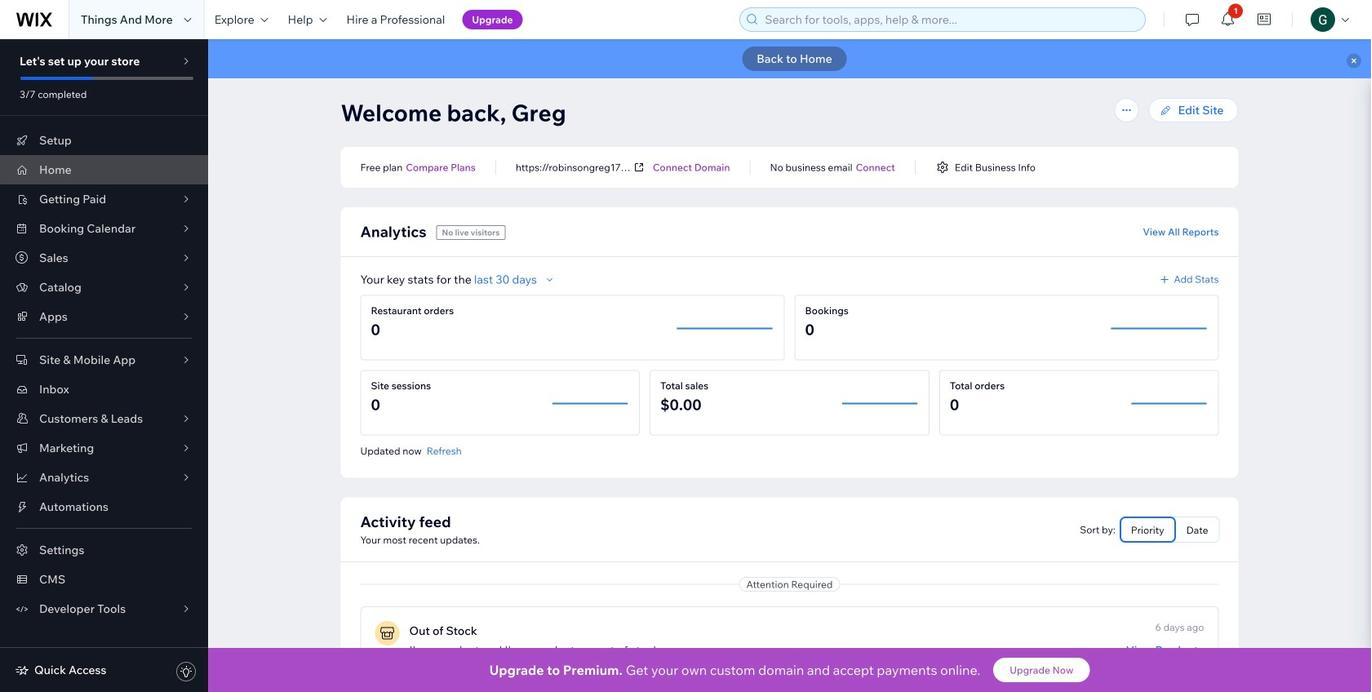 Task type: locate. For each thing, give the bounding box(es) containing it.
alert
[[208, 39, 1372, 78]]

sidebar element
[[0, 39, 208, 692]]



Task type: describe. For each thing, give the bounding box(es) containing it.
Search for tools, apps, help & more... field
[[760, 8, 1141, 31]]



Task type: vqa. For each thing, say whether or not it's contained in the screenshot.
Search for tools, apps, help & more... field
yes



